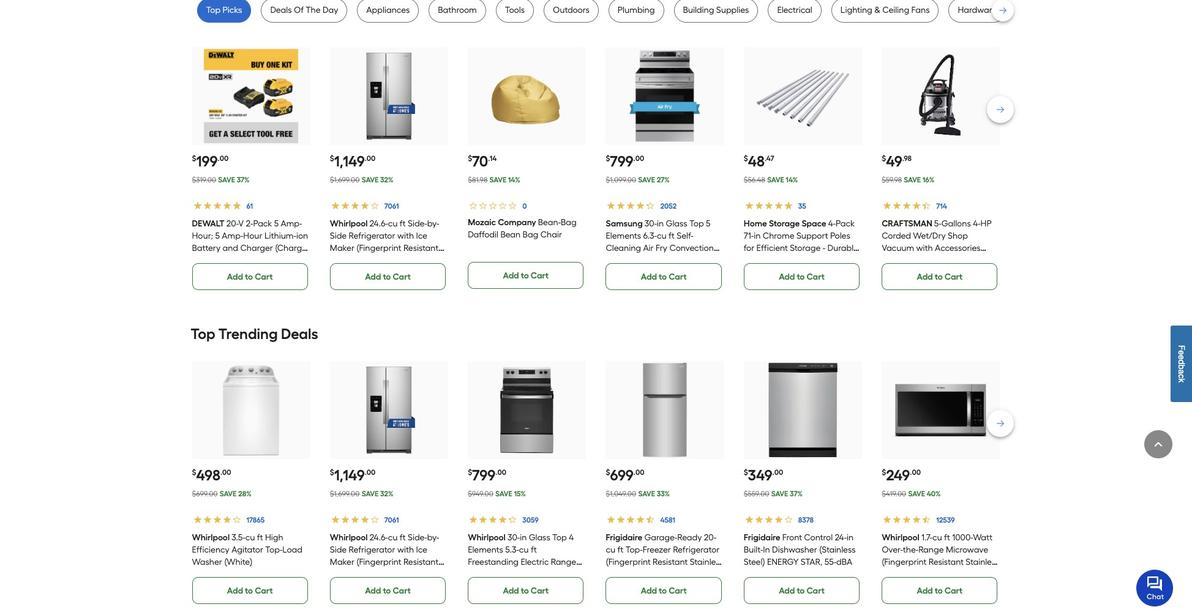 Task type: describe. For each thing, give the bounding box(es) containing it.
the
[[306, 5, 321, 15]]

elements for whirlpool
[[468, 545, 503, 556]]

over-
[[882, 545, 904, 556]]

.14
[[488, 154, 497, 163]]

steel) inside garage-ready 20- cu ft top-freezer refrigerator (fingerprint resistant stainless steel)
[[606, 570, 628, 580]]

add for add to cart link in 48 list item
[[779, 272, 795, 283]]

(fingerprint inside 1.7-cu ft 1000-watt over-the-range microwave (fingerprint resistant stainless steel)
[[882, 558, 927, 568]]

add for add to cart link within the the 199 list item
[[227, 272, 243, 283]]

included
[[882, 256, 916, 266]]

199
[[196, 153, 218, 170]]

frigidaire for 699
[[606, 533, 643, 544]]

add to cart link for 1,149 list item related to 799
[[330, 578, 446, 605]]

$1,099.00 save 27%
[[606, 176, 670, 184]]

$ for rightmost 799 list item add to cart link
[[606, 154, 611, 163]]

$ for add to cart link inside 498 list item
[[192, 469, 196, 477]]

$319.00
[[192, 176, 216, 184]]

1,149 list item for 70
[[330, 47, 449, 290]]

electrical
[[778, 5, 813, 15]]

included)
[[192, 256, 228, 266]]

fry
[[656, 243, 668, 254]]

cart for rightmost 799 list item
[[669, 272, 687, 283]]

0 vertical spatial bag
[[561, 218, 577, 228]]

top inside 30-in glass top 4 elements 5.3-cu ft freestanding electric range (stainless steel)
[[553, 533, 567, 544]]

efficient
[[757, 243, 788, 254]]

$ for add to cart link in 48 list item
[[744, 154, 749, 163]]

$ 70 .14
[[468, 153, 497, 170]]

load
[[283, 545, 303, 556]]

craftsman
[[882, 219, 933, 229]]

$56.48
[[744, 176, 766, 184]]

in inside 'front control 24-in built-in dishwasher (stainless steel) energy star, 55-dba'
[[847, 533, 854, 544]]

71-
[[744, 231, 754, 241]]

stainless inside 1.7-cu ft 1000-watt over-the-range microwave (fingerprint resistant stainless steel)
[[966, 558, 1000, 568]]

range inside 30-in glass top 5 elements 6.3-cu ft self- cleaning air fry convection oven freestanding smart electric range (fingerprint resistant stainless steel)
[[636, 268, 662, 278]]

$1,049.00 save 33%
[[606, 490, 670, 499]]

home
[[744, 219, 768, 229]]

37% for 199
[[237, 176, 250, 184]]

14% for 48
[[786, 176, 798, 184]]

(fingerprint inside garage-ready 20- cu ft top-freezer refrigerator (fingerprint resistant stainless steel)
[[606, 558, 651, 568]]

(stainless inside 30-in glass top 4 elements 5.3-cu ft freestanding electric range (stainless steel)
[[468, 570, 505, 580]]

349
[[749, 467, 773, 485]]

mozaic company
[[468, 218, 537, 228]]

dewalt 20-v 2-pack 5 amp-hour; 5 amp-hour lithium-ion battery and charger (charger included) image
[[204, 49, 299, 144]]

f e e d b a c k button
[[1171, 326, 1193, 403]]

supplies
[[717, 5, 750, 15]]

$ for add to cart link in 699 list item
[[606, 469, 611, 477]]

cart for the 199 list item
[[255, 272, 273, 283]]

save for the 199 list item
[[218, 176, 235, 184]]

.00 for 249 "list item"
[[911, 469, 921, 477]]

4- inside 5-gallons 4-hp corded wet/dry shop vacuum with accessories included
[[974, 219, 981, 229]]

save for 49 list item
[[905, 176, 921, 184]]

.00 for 1,149 list item related to 70
[[365, 154, 376, 163]]

mozaic company bean-bag daffodil bean bag chair image
[[480, 49, 575, 144]]

5.3-
[[506, 545, 519, 556]]

dewalt
[[192, 219, 225, 229]]

1 vertical spatial 799 list item
[[468, 362, 587, 605]]

save for 1,149 list item related to 70
[[362, 176, 379, 184]]

whirlpool for 249 "list item"
[[882, 533, 920, 544]]

$81.98
[[468, 176, 488, 184]]

0 horizontal spatial 5
[[215, 231, 220, 241]]

samsung 30-in glass top 5 elements 6.3-cu ft self-cleaning air fry convection oven freestanding smart electric range (fingerprint resistant stainless steel) image
[[618, 49, 713, 144]]

49 list item
[[882, 47, 1001, 290]]

maker for 498
[[330, 558, 355, 568]]

24.6-cu ft side-by- side refrigerator with ice maker (fingerprint resistant stainless steel) for 799
[[330, 533, 440, 580]]

of
[[294, 5, 304, 15]]

4- inside 4-pack 71-in chrome support poles for efficient storage - durable steel construction
[[829, 219, 836, 229]]

ft inside garage-ready 20- cu ft top-freezer refrigerator (fingerprint resistant stainless steel)
[[618, 545, 624, 556]]

ft inside 30-in glass top 4 elements 5.3-cu ft freestanding electric range (stainless steel)
[[531, 545, 537, 556]]

construction
[[765, 256, 816, 266]]

20- inside 20-v 2-pack 5 amp- hour; 5 amp-hour lithium-ion battery and charger (charger included)
[[227, 219, 238, 229]]

deals inside heading
[[281, 325, 318, 343]]

maker for 199
[[330, 243, 355, 254]]

$699.00
[[192, 490, 218, 499]]

1 horizontal spatial 799 list item
[[606, 47, 725, 290]]

save for rightmost 799 list item
[[639, 176, 656, 184]]

$949.00 save 15%
[[468, 490, 526, 499]]

smart
[[682, 256, 706, 266]]

24.6- for 70
[[370, 219, 388, 229]]

add to cart for samsung 30-in glass top 5 elements 6.3-cu ft self-cleaning air fry convection oven freestanding smart electric range (fingerprint resistant stainless steel) image
[[641, 272, 687, 283]]

top inside heading
[[191, 325, 215, 343]]

$ for add to cart link within 249 "list item"
[[882, 469, 887, 477]]

d
[[1178, 360, 1187, 365]]

cart for 1,149 list item related to 799
[[393, 586, 411, 597]]

daffodil
[[468, 230, 499, 240]]

dba
[[837, 558, 853, 568]]

add for rightmost 799 list item add to cart link
[[641, 272, 657, 283]]

add to cart for 'whirlpool 1.7-cu ft 1000-watt over-the-range microwave (fingerprint resistant stainless steel)' image
[[917, 586, 963, 597]]

1,149 for 799
[[334, 467, 365, 485]]

$ for add to cart link for the bottommost 799 list item
[[468, 469, 472, 477]]

cart for the 349 list item
[[807, 586, 825, 597]]

top trending deals heading
[[191, 322, 1002, 347]]

add to cart link for 699 list item
[[606, 578, 722, 605]]

add to cart for whirlpool 30-in glass top 4 elements 5.3-cu ft freestanding electric range (stainless steel) image
[[503, 586, 549, 597]]

convection
[[670, 243, 714, 254]]

outdoors
[[553, 5, 590, 15]]

add to cart for frigidaire front control 24-in built-in dishwasher (stainless steel) energy star, 55-dba image
[[779, 586, 825, 597]]

top- inside garage-ready 20- cu ft top-freezer refrigerator (fingerprint resistant stainless steel)
[[626, 545, 643, 556]]

k
[[1178, 379, 1187, 383]]

top picks
[[206, 5, 242, 15]]

ice for 799
[[416, 545, 428, 556]]

2 e from the top
[[1178, 356, 1187, 360]]

20-v 2-pack 5 amp- hour; 5 amp-hour lithium-ion battery and charger (charger included)
[[192, 219, 310, 266]]

to for 1,149 list item related to 70
[[383, 272, 391, 283]]

craftsman 5-gallons 4-hp corded wet/dry shop vacuum with accessories included image
[[894, 49, 989, 144]]

microwave
[[947, 545, 989, 556]]

stainless inside garage-ready 20- cu ft top-freezer refrigerator (fingerprint resistant stainless steel)
[[690, 558, 724, 568]]

$ 699 .00
[[606, 467, 645, 485]]

hp
[[981, 219, 992, 229]]

elements for samsung
[[606, 231, 642, 241]]

49
[[887, 153, 903, 170]]

cart for 1,149 list item related to 70
[[393, 272, 411, 283]]

vacuum
[[882, 243, 915, 254]]

top left the picks
[[206, 5, 221, 15]]

steel) inside 30-in glass top 4 elements 5.3-cu ft freestanding electric range (stainless steel)
[[507, 570, 528, 580]]

steel) inside 30-in glass top 5 elements 6.3-cu ft self- cleaning air fry convection oven freestanding smart electric range (fingerprint resistant stainless steel)
[[679, 280, 701, 290]]

freestanding inside 30-in glass top 5 elements 6.3-cu ft self- cleaning air fry convection oven freestanding smart electric range (fingerprint resistant stainless steel)
[[629, 256, 680, 266]]

.98
[[903, 154, 912, 163]]

top inside 30-in glass top 5 elements 6.3-cu ft self- cleaning air fry convection oven freestanding smart electric range (fingerprint resistant stainless steel)
[[690, 219, 704, 229]]

249
[[887, 467, 911, 485]]

by- for 70
[[427, 219, 440, 229]]

agitator
[[232, 545, 263, 556]]

1,149 for 70
[[334, 153, 365, 170]]

498 list item
[[192, 362, 311, 605]]

ft inside 30-in glass top 5 elements 6.3-cu ft self- cleaning air fry convection oven freestanding smart electric range (fingerprint resistant stainless steel)
[[669, 231, 675, 241]]

$ 799 .00 for whirlpool
[[468, 467, 507, 485]]

control
[[805, 533, 833, 544]]

battery
[[192, 243, 221, 254]]

frigidaire garage-ready 20-cu ft top-freezer refrigerator (fingerprint resistant stainless steel) image
[[618, 363, 713, 458]]

add for add to cart link in 49 list item
[[917, 272, 934, 283]]

cu inside 1.7-cu ft 1000-watt over-the-range microwave (fingerprint resistant stainless steel)
[[933, 533, 943, 544]]

garage-ready 20- cu ft top-freezer refrigerator (fingerprint resistant stainless steel)
[[606, 533, 724, 580]]

199 list item
[[192, 47, 311, 290]]

front
[[783, 533, 803, 544]]

to for rightmost 799 list item
[[659, 272, 667, 283]]

side- for 70
[[408, 219, 427, 229]]

poles
[[831, 231, 851, 241]]

30-in glass top 5 elements 6.3-cu ft self- cleaning air fry convection oven freestanding smart electric range (fingerprint resistant stainless steel)
[[606, 219, 714, 290]]

28%
[[238, 490, 252, 499]]

0 vertical spatial deals
[[270, 5, 292, 15]]

37% for 349
[[790, 490, 803, 499]]

with inside 5-gallons 4-hp corded wet/dry shop vacuum with accessories included
[[917, 243, 934, 254]]

save for 1,149 list item related to 799
[[362, 490, 379, 499]]

pack inside 4-pack 71-in chrome support poles for efficient storage - durable steel construction
[[836, 219, 855, 229]]

ice for 70
[[416, 231, 428, 241]]

whirlpool for 498 list item at the left bottom of the page
[[192, 533, 230, 544]]

bean-bag daffodil bean bag chair
[[468, 218, 577, 240]]

$1,099.00
[[606, 176, 637, 184]]

refrigerator inside garage-ready 20- cu ft top-freezer refrigerator (fingerprint resistant stainless steel)
[[673, 545, 720, 556]]

$56.48 save 14%
[[744, 176, 798, 184]]

built-
[[744, 545, 764, 556]]

70
[[472, 153, 488, 170]]

$1,049.00
[[606, 490, 637, 499]]

deals of the day
[[270, 5, 338, 15]]

(white)
[[224, 558, 253, 568]]

bean-
[[538, 218, 561, 228]]

hour
[[243, 231, 263, 241]]

699
[[611, 467, 634, 485]]

1000-
[[953, 533, 974, 544]]

3.5-cu ft high efficiency agitator top-load washer (white)
[[192, 533, 303, 568]]

$59.98
[[882, 176, 903, 184]]

washer
[[192, 558, 222, 568]]

building
[[683, 5, 715, 15]]

front control 24-in built-in dishwasher (stainless steel) energy star, 55-dba
[[744, 533, 856, 568]]

resistant inside 30-in glass top 5 elements 6.3-cu ft self- cleaning air fry convection oven freestanding smart electric range (fingerprint resistant stainless steel)
[[606, 280, 641, 290]]

to for 70 list item
[[521, 271, 529, 281]]

save for the 349 list item
[[772, 490, 789, 499]]

(stainless inside 'front control 24-in built-in dishwasher (stainless steel) energy star, 55-dba'
[[820, 545, 856, 556]]

.00 for 498 list item at the left bottom of the page
[[221, 469, 231, 477]]

the-
[[904, 545, 919, 556]]

add to cart link for 498 list item at the left bottom of the page
[[192, 578, 308, 605]]

pack inside 20-v 2-pack 5 amp- hour; 5 amp-hour lithium-ion battery and charger (charger included)
[[253, 219, 272, 229]]

cart for the bottommost 799 list item
[[531, 586, 549, 597]]

(charger
[[275, 243, 310, 254]]

glass for freestanding
[[529, 533, 551, 544]]

to for the 349 list item
[[797, 586, 805, 597]]

efficiency
[[192, 545, 230, 556]]

side- for 799
[[408, 533, 427, 544]]

with for 699
[[398, 545, 414, 556]]



Task type: vqa. For each thing, say whether or not it's contained in the screenshot.
second Indoor from the right
no



Task type: locate. For each thing, give the bounding box(es) containing it.
save inside the 349 list item
[[772, 490, 789, 499]]

samsung
[[606, 219, 643, 229]]

$59.98 save 16%
[[882, 176, 935, 184]]

f
[[1178, 346, 1187, 351]]

14% right the $81.98
[[508, 176, 521, 184]]

1 4- from the left
[[829, 219, 836, 229]]

0 vertical spatial 20-
[[227, 219, 238, 229]]

1 vertical spatial $ 799 .00
[[468, 467, 507, 485]]

1 vertical spatial by-
[[427, 533, 440, 544]]

add to cart link inside 48 list item
[[744, 264, 860, 290]]

ft inside 3.5-cu ft high efficiency agitator top-load washer (white)
[[257, 533, 263, 544]]

37% inside the 349 list item
[[790, 490, 803, 499]]

1 vertical spatial elements
[[468, 545, 503, 556]]

glass up self-
[[666, 219, 688, 229]]

cart for 70 list item
[[531, 271, 549, 281]]

2 4- from the left
[[974, 219, 981, 229]]

2 side from the top
[[330, 545, 347, 556]]

$ inside $ 498 .00
[[192, 469, 196, 477]]

cu inside 30-in glass top 5 elements 6.3-cu ft self- cleaning air fry convection oven freestanding smart electric range (fingerprint resistant stainless steel)
[[657, 231, 667, 241]]

1 vertical spatial 30-
[[508, 533, 520, 544]]

add for add to cart link inside 498 list item
[[227, 586, 243, 597]]

30- up 5.3-
[[508, 533, 520, 544]]

2 $1,699.00 from the top
[[330, 490, 360, 499]]

5 up convection
[[706, 219, 711, 229]]

amp- up and
[[222, 231, 243, 241]]

chat invite button image
[[1137, 570, 1174, 607]]

storage inside 4-pack 71-in chrome support poles for efficient storage - durable steel construction
[[790, 243, 821, 254]]

whirlpool for 1,149 list item related to 70
[[330, 219, 368, 229]]

ft inside 1.7-cu ft 1000-watt over-the-range microwave (fingerprint resistant stainless steel)
[[945, 533, 951, 544]]

add inside the 349 list item
[[779, 586, 795, 597]]

save inside 498 list item
[[220, 490, 237, 499]]

0 vertical spatial $1,699.00 save 32%
[[330, 176, 394, 184]]

1 horizontal spatial amp-
[[281, 219, 302, 229]]

oven
[[606, 256, 627, 266]]

1 vertical spatial with
[[917, 243, 934, 254]]

to inside 699 list item
[[659, 586, 667, 597]]

deals left of
[[270, 5, 292, 15]]

5 right hour;
[[215, 231, 220, 241]]

37% right "$319.00"
[[237, 176, 250, 184]]

0 horizontal spatial 799 list item
[[468, 362, 587, 605]]

glass inside 30-in glass top 5 elements 6.3-cu ft self- cleaning air fry convection oven freestanding smart electric range (fingerprint resistant stainless steel)
[[666, 219, 688, 229]]

0 horizontal spatial top-
[[265, 545, 283, 556]]

save
[[218, 176, 235, 184], [362, 176, 379, 184], [490, 176, 507, 184], [639, 176, 656, 184], [768, 176, 785, 184], [905, 176, 921, 184], [220, 490, 237, 499], [362, 490, 379, 499], [496, 490, 513, 499], [639, 490, 656, 499], [772, 490, 789, 499], [909, 490, 926, 499]]

0 vertical spatial 799
[[611, 153, 634, 170]]

5-
[[935, 219, 942, 229]]

.00 for 1,149 list item related to 799
[[365, 469, 376, 477]]

add to cart link for the 199 list item
[[192, 264, 308, 290]]

699 list item
[[606, 362, 725, 605]]

2 vertical spatial with
[[398, 545, 414, 556]]

add for add to cart link related to 1,149 list item related to 70
[[365, 272, 381, 283]]

1 horizontal spatial pack
[[836, 219, 855, 229]]

1 horizontal spatial 20-
[[704, 533, 717, 544]]

bag up chair
[[561, 218, 577, 228]]

1 vertical spatial 24.6-
[[370, 533, 388, 544]]

30- for 5.3-
[[508, 533, 520, 544]]

0 horizontal spatial glass
[[529, 533, 551, 544]]

1 14% from the left
[[508, 176, 521, 184]]

frigidaire left garage-
[[606, 533, 643, 544]]

498
[[196, 467, 221, 485]]

$81.98 save 14%
[[468, 176, 521, 184]]

add to cart link
[[468, 262, 584, 289], [192, 264, 308, 290], [330, 264, 446, 290], [606, 264, 722, 290], [744, 264, 860, 290], [882, 264, 998, 290], [192, 578, 308, 605], [330, 578, 446, 605], [468, 578, 584, 605], [606, 578, 722, 605], [744, 578, 860, 605], [882, 578, 998, 605]]

elements inside 30-in glass top 5 elements 6.3-cu ft self- cleaning air fry convection oven freestanding smart electric range (fingerprint resistant stainless steel)
[[606, 231, 642, 241]]

cu inside 30-in glass top 4 elements 5.3-cu ft freestanding electric range (stainless steel)
[[519, 545, 529, 556]]

whirlpool for 1,149 list item related to 799
[[330, 533, 368, 544]]

save for the bottommost 799 list item
[[496, 490, 513, 499]]

4- right "gallons"
[[974, 219, 981, 229]]

refrigerator
[[349, 231, 396, 241], [349, 545, 396, 556], [673, 545, 720, 556]]

whirlpool 24.6-cu ft side-by-side refrigerator with ice maker (fingerprint resistant stainless steel) image
[[342, 49, 437, 144], [342, 363, 437, 458]]

add to cart for the dewalt 20-v 2-pack 5 amp-hour; 5 amp-hour lithium-ion battery and charger (charger included) image
[[227, 272, 273, 283]]

add to cart link for 249 "list item"
[[882, 578, 998, 605]]

1 side from the top
[[330, 231, 347, 241]]

20-
[[227, 219, 238, 229], [704, 533, 717, 544]]

1 vertical spatial side
[[330, 545, 347, 556]]

add for add to cart link for the bottommost 799 list item
[[503, 586, 519, 597]]

1 vertical spatial ice
[[416, 545, 428, 556]]

add to cart inside 70 list item
[[503, 271, 549, 281]]

e up b
[[1178, 356, 1187, 360]]

range inside 1.7-cu ft 1000-watt over-the-range microwave (fingerprint resistant stainless steel)
[[919, 545, 944, 556]]

amp-
[[281, 219, 302, 229], [222, 231, 243, 241]]

0 vertical spatial elements
[[606, 231, 642, 241]]

self-
[[677, 231, 694, 241]]

frigidaire for 349
[[744, 533, 781, 544]]

1 maker from the top
[[330, 243, 355, 254]]

2 horizontal spatial range
[[919, 545, 944, 556]]

1 1,149 list item from the top
[[330, 47, 449, 290]]

2 14% from the left
[[786, 176, 798, 184]]

deals right trending at left
[[281, 325, 318, 343]]

add to cart link for 1,149 list item related to 70
[[330, 264, 446, 290]]

0 vertical spatial 30-
[[645, 219, 657, 229]]

in down home
[[754, 231, 761, 241]]

0 vertical spatial side-
[[408, 219, 427, 229]]

$ inside $ 699 .00
[[606, 469, 611, 477]]

$ inside $ 48 .47
[[744, 154, 749, 163]]

top- down high
[[265, 545, 283, 556]]

glass for self-
[[666, 219, 688, 229]]

1 vertical spatial maker
[[330, 558, 355, 568]]

add to cart inside 48 list item
[[779, 272, 825, 283]]

0 vertical spatial 32%
[[380, 176, 394, 184]]

frigidaire inside the 349 list item
[[744, 533, 781, 544]]

to for the 199 list item
[[245, 272, 253, 283]]

$ 799 .00 up $1,099.00
[[606, 153, 645, 170]]

add to cart link for the 349 list item
[[744, 578, 860, 605]]

0 horizontal spatial $ 799 .00
[[468, 467, 507, 485]]

range down 4
[[551, 558, 577, 568]]

save inside 249 "list item"
[[909, 490, 926, 499]]

add to cart for "whirlpool 3.5-cu ft high efficiency agitator top-load washer (white)" image
[[227, 586, 273, 597]]

glass inside 30-in glass top 4 elements 5.3-cu ft freestanding electric range (stainless steel)
[[529, 533, 551, 544]]

resistant inside 1.7-cu ft 1000-watt over-the-range microwave (fingerprint resistant stainless steel)
[[929, 558, 964, 568]]

lighting & ceiling fans
[[841, 5, 930, 15]]

electric
[[606, 268, 634, 278], [521, 558, 549, 568]]

-
[[823, 243, 826, 254]]

steel
[[744, 256, 763, 266]]

24.6- for 799
[[370, 533, 388, 544]]

building supplies
[[683, 5, 750, 15]]

2 24.6- from the top
[[370, 533, 388, 544]]

add to cart inside the 199 list item
[[227, 272, 273, 283]]

1 by- from the top
[[427, 219, 440, 229]]

$949.00
[[468, 490, 494, 499]]

top
[[206, 5, 221, 15], [690, 219, 704, 229], [191, 325, 215, 343], [553, 533, 567, 544]]

cart inside 249 "list item"
[[945, 586, 963, 597]]

2 1,149 list item from the top
[[330, 362, 449, 605]]

steel) inside 1.7-cu ft 1000-watt over-the-range microwave (fingerprint resistant stainless steel)
[[882, 570, 904, 580]]

$ 349 .00
[[744, 467, 784, 485]]

elements up cleaning
[[606, 231, 642, 241]]

side for 199
[[330, 231, 347, 241]]

2 side- from the top
[[408, 533, 427, 544]]

2 maker from the top
[[330, 558, 355, 568]]

1 horizontal spatial electric
[[606, 268, 634, 278]]

range down the air
[[636, 268, 662, 278]]

in inside 30-in glass top 4 elements 5.3-cu ft freestanding electric range (stainless steel)
[[520, 533, 527, 544]]

1 vertical spatial $1,699.00 save 32%
[[330, 490, 394, 499]]

$1,699.00 save 32% for 70
[[330, 176, 394, 184]]

cu inside garage-ready 20- cu ft top-freezer refrigerator (fingerprint resistant stainless steel)
[[606, 545, 616, 556]]

top- down $1,049.00 save 33%
[[626, 545, 643, 556]]

1 horizontal spatial $ 799 .00
[[606, 153, 645, 170]]

add inside 49 list item
[[917, 272, 934, 283]]

1,149
[[334, 153, 365, 170], [334, 467, 365, 485]]

2 $1,699.00 save 32% from the top
[[330, 490, 394, 499]]

add for add to cart link inside 70 list item
[[503, 271, 519, 281]]

save for 48 list item
[[768, 176, 785, 184]]

cu inside 3.5-cu ft high efficiency agitator top-load washer (white)
[[246, 533, 255, 544]]

1 horizontal spatial range
[[636, 268, 662, 278]]

0 vertical spatial freestanding
[[629, 256, 680, 266]]

whirlpool 24.6-cu ft side-by-side refrigerator with ice maker (fingerprint resistant stainless steel) image for 799
[[342, 363, 437, 458]]

.47
[[765, 154, 775, 163]]

deals
[[270, 5, 292, 15], [281, 325, 318, 343]]

14% for 70
[[508, 176, 521, 184]]

4-pack 71-in chrome support poles for efficient storage - durable steel construction
[[744, 219, 859, 266]]

1 ice from the top
[[416, 231, 428, 241]]

add to cart inside 498 list item
[[227, 586, 273, 597]]

2 top- from the left
[[626, 545, 643, 556]]

1 $1,699.00 save 32% from the top
[[330, 176, 394, 184]]

.00 inside $ 699 .00
[[634, 469, 645, 477]]

1 horizontal spatial 5
[[274, 219, 279, 229]]

glass left 4
[[529, 533, 551, 544]]

2 whirlpool 24.6-cu ft side-by-side refrigerator with ice maker (fingerprint resistant stainless steel) image from the top
[[342, 363, 437, 458]]

by- for 799
[[427, 533, 440, 544]]

dishwasher
[[773, 545, 818, 556]]

$ 1,149 .00 for 799
[[330, 467, 376, 485]]

add to cart link inside the 349 list item
[[744, 578, 860, 605]]

whirlpool 30-in glass top 4 elements 5.3-cu ft freestanding electric range (stainless steel) image
[[480, 363, 575, 458]]

2 $ 1,149 .00 from the top
[[330, 467, 376, 485]]

chevron up image
[[1153, 439, 1165, 451]]

to inside 249 "list item"
[[935, 586, 943, 597]]

charger
[[240, 243, 273, 254]]

save for 70 list item
[[490, 176, 507, 184]]

.00 inside $ 498 .00
[[221, 469, 231, 477]]

home storage space
[[744, 219, 827, 229]]

2 24.6-cu ft side-by- side refrigerator with ice maker (fingerprint resistant stainless steel) from the top
[[330, 533, 440, 580]]

5 up lithium-
[[274, 219, 279, 229]]

$ inside the $ 249 .00
[[882, 469, 887, 477]]

$
[[192, 154, 196, 163], [330, 154, 334, 163], [468, 154, 472, 163], [606, 154, 611, 163], [744, 154, 749, 163], [882, 154, 887, 163], [192, 469, 196, 477], [330, 469, 334, 477], [468, 469, 472, 477], [606, 469, 611, 477], [744, 469, 749, 477], [882, 469, 887, 477]]

1 pack from the left
[[253, 219, 272, 229]]

side right load
[[330, 545, 347, 556]]

$419.00
[[882, 490, 907, 499]]

0 vertical spatial (stainless
[[820, 545, 856, 556]]

energy
[[768, 558, 799, 568]]

1 vertical spatial 1,149 list item
[[330, 362, 449, 605]]

space
[[802, 219, 827, 229]]

0 horizontal spatial elements
[[468, 545, 503, 556]]

0 vertical spatial storage
[[769, 219, 800, 229]]

add to cart link for 70 list item
[[468, 262, 584, 289]]

2 32% from the top
[[380, 490, 394, 499]]

lighting
[[841, 5, 873, 15]]

save for 699 list item
[[639, 490, 656, 499]]

33%
[[657, 490, 670, 499]]

top left 4
[[553, 533, 567, 544]]

cart inside 699 list item
[[669, 586, 687, 597]]

$ inside $ 199 .00
[[192, 154, 196, 163]]

chrome
[[763, 231, 795, 241]]

$ 799 .00 for samsung
[[606, 153, 645, 170]]

in inside 30-in glass top 5 elements 6.3-cu ft self- cleaning air fry convection oven freestanding smart electric range (fingerprint resistant stainless steel)
[[657, 219, 664, 229]]

frigidaire up the in
[[744, 533, 781, 544]]

.00 inside the $ 249 .00
[[911, 469, 921, 477]]

14% right $56.48
[[786, 176, 798, 184]]

add to cart link inside 49 list item
[[882, 264, 998, 290]]

side for 498
[[330, 545, 347, 556]]

1 vertical spatial bag
[[523, 230, 539, 240]]

2 by- from the top
[[427, 533, 440, 544]]

249 list item
[[882, 362, 1001, 605]]

glass
[[666, 219, 688, 229], [529, 533, 551, 544]]

$319.00 save 37%
[[192, 176, 250, 184]]

save inside 699 list item
[[639, 490, 656, 499]]

0 horizontal spatial 14%
[[508, 176, 521, 184]]

ceiling
[[883, 5, 910, 15]]

cart for 48 list item
[[807, 272, 825, 283]]

freestanding down 5.3-
[[468, 558, 519, 568]]

0 vertical spatial with
[[398, 231, 414, 241]]

to for 49 list item
[[935, 272, 943, 283]]

0 vertical spatial 24.6-cu ft side-by- side refrigerator with ice maker (fingerprint resistant stainless steel)
[[330, 219, 440, 266]]

refrigerator for 70
[[349, 231, 396, 241]]

cart inside 498 list item
[[255, 586, 273, 597]]

.00 inside $ 199 .00
[[218, 154, 229, 163]]

add to cart inside 49 list item
[[917, 272, 963, 283]]

2-
[[246, 219, 253, 229]]

e
[[1178, 351, 1187, 356], [1178, 356, 1187, 360]]

.00 for the 199 list item
[[218, 154, 229, 163]]

save inside 48 list item
[[768, 176, 785, 184]]

0 vertical spatial range
[[636, 268, 662, 278]]

to for 48 list item
[[797, 272, 805, 283]]

add inside 498 list item
[[227, 586, 243, 597]]

plumbing
[[618, 5, 655, 15]]

$ for add to cart link within the the 199 list item
[[192, 154, 196, 163]]

1 vertical spatial 1,149
[[334, 467, 365, 485]]

in up the dba
[[847, 533, 854, 544]]

1 1,149 from the top
[[334, 153, 365, 170]]

0 horizontal spatial (stainless
[[468, 570, 505, 580]]

add for add to cart link in 699 list item
[[641, 586, 657, 597]]

$ 1,149 .00 for 70
[[330, 153, 376, 170]]

top-
[[265, 545, 283, 556], [626, 545, 643, 556]]

pack up hour
[[253, 219, 272, 229]]

add to cart link inside 498 list item
[[192, 578, 308, 605]]

with for 799
[[398, 231, 414, 241]]

in down the 15%
[[520, 533, 527, 544]]

amp- up ion
[[281, 219, 302, 229]]

scroll to top element
[[1145, 431, 1173, 459]]

add for add to cart link within 249 "list item"
[[917, 586, 934, 597]]

1 horizontal spatial 14%
[[786, 176, 798, 184]]

to inside 70 list item
[[521, 271, 529, 281]]

0 horizontal spatial electric
[[521, 558, 549, 568]]

4- up poles
[[829, 219, 836, 229]]

top- inside 3.5-cu ft high efficiency agitator top-load washer (white)
[[265, 545, 283, 556]]

$ for add to cart link related to 1,149 list item related to 70
[[330, 154, 334, 163]]

range inside 30-in glass top 4 elements 5.3-cu ft freestanding electric range (stainless steel)
[[551, 558, 577, 568]]

799 up $949.00 on the bottom of the page
[[472, 467, 496, 485]]

$ 48 .47
[[744, 153, 775, 170]]

0 vertical spatial $ 799 .00
[[606, 153, 645, 170]]

349 list item
[[744, 362, 863, 605]]

799 list item
[[606, 47, 725, 290], [468, 362, 587, 605]]

home storage space 4-pack 71-in chrome support poles for efficient storage - durable steel construction image
[[756, 49, 851, 144]]

0 horizontal spatial pack
[[253, 219, 272, 229]]

and
[[223, 243, 238, 254]]

watt
[[974, 533, 993, 544]]

freestanding inside 30-in glass top 4 elements 5.3-cu ft freestanding electric range (stainless steel)
[[468, 558, 519, 568]]

a
[[1178, 370, 1187, 375]]

(fingerprint inside 30-in glass top 5 elements 6.3-cu ft self- cleaning air fry convection oven freestanding smart electric range (fingerprint resistant stainless steel)
[[664, 268, 709, 278]]

e up d
[[1178, 351, 1187, 356]]

2 frigidaire from the left
[[744, 533, 781, 544]]

30- for 6.3-
[[645, 219, 657, 229]]

0 vertical spatial 799 list item
[[606, 47, 725, 290]]

30-in glass top 4 elements 5.3-cu ft freestanding electric range (stainless steel)
[[468, 533, 577, 580]]

0 vertical spatial 37%
[[237, 176, 250, 184]]

pack up poles
[[836, 219, 855, 229]]

cart for 699 list item
[[669, 586, 687, 597]]

1 horizontal spatial frigidaire
[[744, 533, 781, 544]]

1 top- from the left
[[265, 545, 283, 556]]

0 vertical spatial ice
[[416, 231, 428, 241]]

$ inside $ 70 .14
[[468, 154, 472, 163]]

air
[[644, 243, 654, 254]]

24-
[[835, 533, 847, 544]]

1 vertical spatial glass
[[529, 533, 551, 544]]

storage down support
[[790, 243, 821, 254]]

1 horizontal spatial elements
[[606, 231, 642, 241]]

1 vertical spatial storage
[[790, 243, 821, 254]]

0 vertical spatial $ 1,149 .00
[[330, 153, 376, 170]]

20- right 'ready'
[[704, 533, 717, 544]]

chair
[[541, 230, 562, 240]]

48 list item
[[744, 47, 863, 290]]

0 vertical spatial $1,699.00
[[330, 176, 360, 184]]

1 vertical spatial deals
[[281, 325, 318, 343]]

electric inside 30-in glass top 4 elements 5.3-cu ft freestanding electric range (stainless steel)
[[521, 558, 549, 568]]

add to cart link for 49 list item
[[882, 264, 998, 290]]

$ 799 .00 up $949.00 on the bottom of the page
[[468, 467, 507, 485]]

1.7-cu ft 1000-watt over-the-range microwave (fingerprint resistant stainless steel)
[[882, 533, 1000, 580]]

add inside 48 list item
[[779, 272, 795, 283]]

$ inside '$ 49 .98'
[[882, 154, 887, 163]]

fans
[[912, 5, 930, 15]]

$ 199 .00
[[192, 153, 229, 170]]

in inside 4-pack 71-in chrome support poles for efficient storage - durable steel construction
[[754, 231, 761, 241]]

frigidaire inside 699 list item
[[606, 533, 643, 544]]

1 horizontal spatial 4-
[[974, 219, 981, 229]]

1 horizontal spatial 799
[[611, 153, 634, 170]]

durable
[[828, 243, 859, 254]]

1 vertical spatial 24.6-cu ft side-by- side refrigerator with ice maker (fingerprint resistant stainless steel)
[[330, 533, 440, 580]]

to inside the 349 list item
[[797, 586, 805, 597]]

to for the bottommost 799 list item
[[521, 586, 529, 597]]

$1,699.00 for 199
[[330, 176, 360, 184]]

storage
[[769, 219, 800, 229], [790, 243, 821, 254]]

6.3-
[[644, 231, 657, 241]]

30-
[[645, 219, 657, 229], [508, 533, 520, 544]]

shop
[[948, 231, 969, 241]]

1 vertical spatial (stainless
[[468, 570, 505, 580]]

2 1,149 from the top
[[334, 467, 365, 485]]

bean
[[501, 230, 521, 240]]

add inside 70 list item
[[503, 271, 519, 281]]

tools
[[505, 5, 525, 15]]

steel) inside 'front control 24-in built-in dishwasher (stainless steel) energy star, 55-dba'
[[744, 558, 766, 568]]

5 inside 30-in glass top 5 elements 6.3-cu ft self- cleaning air fry convection oven freestanding smart electric range (fingerprint resistant stainless steel)
[[706, 219, 711, 229]]

resistant inside garage-ready 20- cu ft top-freezer refrigerator (fingerprint resistant stainless steel)
[[653, 558, 688, 568]]

1 vertical spatial side-
[[408, 533, 427, 544]]

799 for whirlpool
[[472, 467, 496, 485]]

maker
[[330, 243, 355, 254], [330, 558, 355, 568]]

cart inside 48 list item
[[807, 272, 825, 283]]

$ inside $ 349 .00
[[744, 469, 749, 477]]

cart inside the 199 list item
[[255, 272, 273, 283]]

0 vertical spatial maker
[[330, 243, 355, 254]]

0 horizontal spatial 4-
[[829, 219, 836, 229]]

add for add to cart link inside the 349 list item
[[779, 586, 795, 597]]

0 horizontal spatial 37%
[[237, 176, 250, 184]]

1 vertical spatial freestanding
[[468, 558, 519, 568]]

1 vertical spatial amp-
[[222, 231, 243, 241]]

lithium-
[[265, 231, 296, 241]]

0 horizontal spatial 799
[[472, 467, 496, 485]]

1 $1,699.00 from the top
[[330, 176, 360, 184]]

wet/dry
[[914, 231, 946, 241]]

1 vertical spatial 32%
[[380, 490, 394, 499]]

elements inside 30-in glass top 4 elements 5.3-cu ft freestanding electric range (stainless steel)
[[468, 545, 503, 556]]

c
[[1178, 375, 1187, 379]]

whirlpool inside 249 "list item"
[[882, 533, 920, 544]]

add to cart link for rightmost 799 list item
[[606, 264, 722, 290]]

to
[[521, 271, 529, 281], [245, 272, 253, 283], [383, 272, 391, 283], [659, 272, 667, 283], [797, 272, 805, 283], [935, 272, 943, 283], [245, 586, 253, 597], [383, 586, 391, 597], [521, 586, 529, 597], [659, 586, 667, 597], [797, 586, 805, 597], [935, 586, 943, 597]]

20- left 2-
[[227, 219, 238, 229]]

1 vertical spatial 37%
[[790, 490, 803, 499]]

add inside the 199 list item
[[227, 272, 243, 283]]

0 vertical spatial 24.6-
[[370, 219, 388, 229]]

1 horizontal spatial (stainless
[[820, 545, 856, 556]]

14% inside 48 list item
[[786, 176, 798, 184]]

top up self-
[[690, 219, 704, 229]]

add to cart inside the 349 list item
[[779, 586, 825, 597]]

b
[[1178, 365, 1187, 370]]

2 pack from the left
[[836, 219, 855, 229]]

1 24.6- from the top
[[370, 219, 388, 229]]

whirlpool 1.7-cu ft 1000-watt over-the-range microwave (fingerprint resistant stainless steel) image
[[894, 363, 989, 458]]

whirlpool 3.5-cu ft high efficiency agitator top-load washer (white) image
[[204, 363, 299, 458]]

2 horizontal spatial 5
[[706, 219, 711, 229]]

799 for samsung
[[611, 153, 634, 170]]

0 vertical spatial whirlpool 24.6-cu ft side-by-side refrigerator with ice maker (fingerprint resistant stainless steel) image
[[342, 49, 437, 144]]

0 horizontal spatial freestanding
[[468, 558, 519, 568]]

freestanding down the air
[[629, 256, 680, 266]]

elements left 5.3-
[[468, 545, 503, 556]]

ion
[[296, 231, 308, 241]]

$559.00
[[744, 490, 770, 499]]

$419.00 save 40%
[[882, 490, 941, 499]]

1,149 list item for 799
[[330, 362, 449, 605]]

electric inside 30-in glass top 5 elements 6.3-cu ft self- cleaning air fry convection oven freestanding smart electric range (fingerprint resistant stainless steel)
[[606, 268, 634, 278]]

0 horizontal spatial 20-
[[227, 219, 238, 229]]

trending
[[219, 325, 278, 343]]

1 horizontal spatial 37%
[[790, 490, 803, 499]]

0 horizontal spatial range
[[551, 558, 577, 568]]

0 horizontal spatial amp-
[[222, 231, 243, 241]]

frigidaire front control 24-in built-in dishwasher (stainless steel) energy star, 55-dba image
[[756, 363, 851, 458]]

32% for 799
[[380, 490, 394, 499]]

storage up chrome
[[769, 219, 800, 229]]

1 32% from the top
[[380, 176, 394, 184]]

37% right $559.00
[[790, 490, 803, 499]]

0 horizontal spatial frigidaire
[[606, 533, 643, 544]]

cart inside the 349 list item
[[807, 586, 825, 597]]

2 ice from the top
[[416, 545, 428, 556]]

side right ion
[[330, 231, 347, 241]]

1 horizontal spatial freestanding
[[629, 256, 680, 266]]

70 list item
[[468, 47, 587, 289]]

1 e from the top
[[1178, 351, 1187, 356]]

in up fry
[[657, 219, 664, 229]]

1 horizontal spatial bag
[[561, 218, 577, 228]]

1 vertical spatial whirlpool 24.6-cu ft side-by-side refrigerator with ice maker (fingerprint resistant stainless steel) image
[[342, 363, 437, 458]]

.00 inside $ 349 .00
[[773, 469, 784, 477]]

30- up 6.3-
[[645, 219, 657, 229]]

1 vertical spatial range
[[919, 545, 944, 556]]

1 frigidaire from the left
[[606, 533, 643, 544]]

(fingerprint
[[357, 243, 402, 254], [664, 268, 709, 278], [357, 558, 402, 568], [606, 558, 651, 568], [882, 558, 927, 568]]

1 vertical spatial electric
[[521, 558, 549, 568]]

to inside 49 list item
[[935, 272, 943, 283]]

top left trending at left
[[191, 325, 215, 343]]

0 vertical spatial amp-
[[281, 219, 302, 229]]

1 horizontal spatial 30-
[[645, 219, 657, 229]]

bag down company
[[523, 230, 539, 240]]

cart for 49 list item
[[945, 272, 963, 283]]

hour;
[[192, 231, 213, 241]]

55-
[[825, 558, 837, 568]]

.00 for the 349 list item
[[773, 469, 784, 477]]

0 horizontal spatial bag
[[523, 230, 539, 240]]

37% inside the 199 list item
[[237, 176, 250, 184]]

1 vertical spatial 799
[[472, 467, 496, 485]]

cart inside 49 list item
[[945, 272, 963, 283]]

save for 249 "list item"
[[909, 490, 926, 499]]

1 horizontal spatial top-
[[626, 545, 643, 556]]

add for add to cart link for 1,149 list item related to 799
[[365, 586, 381, 597]]

add to cart link inside 699 list item
[[606, 578, 722, 605]]

to for 498 list item at the left bottom of the page
[[245, 586, 253, 597]]

1 vertical spatial $1,699.00
[[330, 490, 360, 499]]

0 vertical spatial by-
[[427, 219, 440, 229]]

add to cart link for the bottommost 799 list item
[[468, 578, 584, 605]]

5 for 199
[[274, 219, 279, 229]]

1,149 list item
[[330, 47, 449, 290], [330, 362, 449, 605]]

1 whirlpool 24.6-cu ft side-by-side refrigerator with ice maker (fingerprint resistant stainless steel) image from the top
[[342, 49, 437, 144]]

to inside 48 list item
[[797, 272, 805, 283]]

$1,699.00 save 32%
[[330, 176, 394, 184], [330, 490, 394, 499]]

$1,699.00 for 498
[[330, 490, 360, 499]]

add inside 699 list item
[[641, 586, 657, 597]]

stainless inside 30-in glass top 5 elements 6.3-cu ft self- cleaning air fry convection oven freestanding smart electric range (fingerprint resistant stainless steel)
[[643, 280, 677, 290]]

.00 for 699 list item
[[634, 469, 645, 477]]

range down '1.7-'
[[919, 545, 944, 556]]

1 24.6-cu ft side-by- side refrigerator with ice maker (fingerprint resistant stainless steel) from the top
[[330, 219, 440, 266]]

$1,699.00 save 32% for 799
[[330, 490, 394, 499]]

$ 498 .00
[[192, 467, 231, 485]]

2 vertical spatial range
[[551, 558, 577, 568]]

0 vertical spatial electric
[[606, 268, 634, 278]]

20- inside garage-ready 20- cu ft top-freezer refrigerator (fingerprint resistant stainless steel)
[[704, 533, 717, 544]]

cart for 498 list item at the left bottom of the page
[[255, 586, 273, 597]]

add to cart link for 48 list item
[[744, 264, 860, 290]]

by-
[[427, 219, 440, 229], [427, 533, 440, 544]]

to for 1,149 list item related to 799
[[383, 586, 391, 597]]

1 $ 1,149 .00 from the top
[[330, 153, 376, 170]]

1 side- from the top
[[408, 219, 427, 229]]

5-gallons 4-hp corded wet/dry shop vacuum with accessories included
[[882, 219, 992, 266]]

30- inside 30-in glass top 4 elements 5.3-cu ft freestanding electric range (stainless steel)
[[508, 533, 520, 544]]

5
[[274, 219, 279, 229], [706, 219, 711, 229], [215, 231, 220, 241]]

799 up $1,099.00
[[611, 153, 634, 170]]

0 horizontal spatial 30-
[[508, 533, 520, 544]]

$ for add to cart link in 49 list item
[[882, 154, 887, 163]]

1 horizontal spatial glass
[[666, 219, 688, 229]]

24.6-
[[370, 219, 388, 229], [370, 533, 388, 544]]

0 vertical spatial 1,149
[[334, 153, 365, 170]]

$559.00 save 37%
[[744, 490, 803, 499]]



